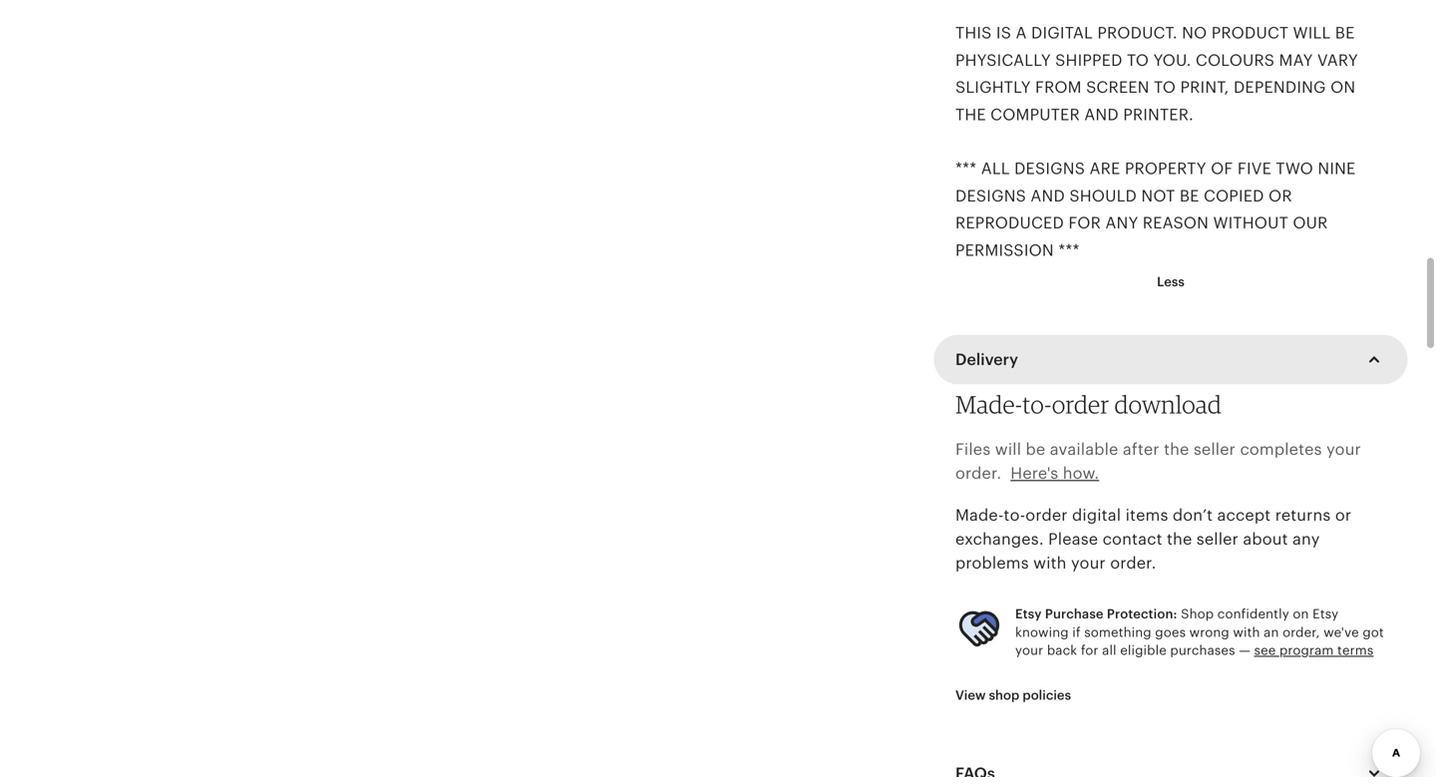 Task type: vqa. For each thing, say whether or not it's contained in the screenshot.
any at bottom right
yes



Task type: locate. For each thing, give the bounding box(es) containing it.
1 vertical spatial and
[[1031, 187, 1065, 205]]

here's how.
[[1011, 465, 1100, 482]]

goes
[[1155, 625, 1186, 640]]

1 made- from the top
[[956, 390, 1023, 419]]

0 vertical spatial with
[[1034, 554, 1067, 572]]

product
[[1212, 24, 1289, 42]]

etsy up knowing on the right bottom of the page
[[1016, 607, 1042, 622]]

to- inside made-to-order digital items don't accept returns or exchanges. please contact the seller about any problems with your order.
[[1004, 506, 1026, 524]]

1 horizontal spatial ***
[[1059, 241, 1080, 259]]

here's how. link
[[1011, 465, 1100, 482]]

view
[[956, 688, 986, 703]]

0 horizontal spatial etsy
[[1016, 607, 1042, 622]]

on
[[1331, 78, 1356, 96]]

order. down contact
[[1110, 554, 1157, 572]]

1 horizontal spatial to
[[1154, 78, 1176, 96]]

0 vertical spatial made-
[[956, 390, 1023, 419]]

the right after
[[1164, 441, 1190, 459]]

0 vertical spatial ***
[[956, 160, 977, 178]]

property
[[1125, 160, 1207, 178]]

made- for made-to-order digital items don't accept returns or exchanges. please contact the seller about any problems with your order.
[[956, 506, 1004, 524]]

purchase
[[1045, 607, 1104, 622]]

order. inside files will be available after the seller completes your order.
[[956, 465, 1002, 482]]

be inside this is a digital product. no product will be physically shipped to you. colours may vary slightly from screen to print, depending on the computer and printer.
[[1336, 24, 1355, 42]]

depending
[[1234, 78, 1326, 96]]

knowing
[[1016, 625, 1069, 640]]

1 vertical spatial order
[[1026, 506, 1068, 524]]

0 vertical spatial to
[[1127, 51, 1149, 69]]

for
[[1069, 214, 1101, 232]]

your inside files will be available after the seller completes your order.
[[1327, 441, 1362, 459]]

your down please
[[1071, 554, 1106, 572]]

see program terms link
[[1255, 643, 1374, 658]]

colours
[[1196, 51, 1275, 69]]

0 vertical spatial order.
[[956, 465, 1002, 482]]

1 horizontal spatial and
[[1085, 106, 1119, 124]]

0 horizontal spatial with
[[1034, 554, 1067, 572]]

0 vertical spatial be
[[1336, 24, 1355, 42]]

0 horizontal spatial your
[[1016, 643, 1044, 658]]

1 etsy from the left
[[1016, 607, 1042, 622]]

with down please
[[1034, 554, 1067, 572]]

order inside made-to-order digital items don't accept returns or exchanges. please contact the seller about any problems with your order.
[[1026, 506, 1068, 524]]

with inside shop confidently on etsy knowing if something goes wrong with an order, we've got your back for all eligible purchases —
[[1233, 625, 1261, 640]]

back
[[1047, 643, 1078, 658]]

1 vertical spatial the
[[1167, 530, 1193, 548]]

seller down the download
[[1194, 441, 1236, 459]]

with
[[1034, 554, 1067, 572], [1233, 625, 1261, 640]]

1 vertical spatial ***
[[1059, 241, 1080, 259]]

your
[[1327, 441, 1362, 459], [1071, 554, 1106, 572], [1016, 643, 1044, 658]]

delivery
[[956, 351, 1019, 369]]

about
[[1243, 530, 1289, 548]]

0 horizontal spatial ***
[[956, 160, 977, 178]]

to- up the exchanges.
[[1004, 506, 1026, 524]]

see program terms
[[1255, 643, 1374, 658]]

etsy up we've
[[1313, 607, 1339, 622]]

be up reason
[[1180, 187, 1200, 205]]

1 horizontal spatial order.
[[1110, 554, 1157, 572]]

2 made- from the top
[[956, 506, 1004, 524]]

to up printer. on the right of the page
[[1154, 78, 1176, 96]]

1 vertical spatial with
[[1233, 625, 1261, 640]]

may
[[1279, 51, 1313, 69]]

and up reproduced
[[1031, 187, 1065, 205]]

order up please
[[1026, 506, 1068, 524]]

1 horizontal spatial be
[[1336, 24, 1355, 42]]

reason
[[1143, 214, 1209, 232]]

*** left 'all'
[[956, 160, 977, 178]]

accept
[[1218, 506, 1271, 524]]

to- for download
[[1023, 390, 1052, 419]]

1 horizontal spatial your
[[1071, 554, 1106, 572]]

seller
[[1194, 441, 1236, 459], [1197, 530, 1239, 548]]

1 horizontal spatial etsy
[[1313, 607, 1339, 622]]

your right completes
[[1327, 441, 1362, 459]]

be up vary
[[1336, 24, 1355, 42]]

the
[[1164, 441, 1190, 459], [1167, 530, 1193, 548]]

0 vertical spatial order
[[1052, 390, 1110, 419]]

0 horizontal spatial and
[[1031, 187, 1065, 205]]

download
[[1115, 390, 1222, 419]]

for
[[1081, 643, 1099, 658]]

made-to-order digital items don't accept returns or exchanges. please contact the seller about any problems with your order.
[[956, 506, 1352, 572]]

be
[[1336, 24, 1355, 42], [1180, 187, 1200, 205]]

all
[[1102, 643, 1117, 658]]

your inside shop confidently on etsy knowing if something goes wrong with an order, we've got your back for all eligible purchases —
[[1016, 643, 1044, 658]]

our
[[1293, 214, 1328, 232]]

problems
[[956, 554, 1029, 572]]

*** down the for
[[1059, 241, 1080, 259]]

and down screen
[[1085, 106, 1119, 124]]

2 horizontal spatial your
[[1327, 441, 1362, 459]]

of
[[1211, 160, 1233, 178]]

order. down the "files" in the right of the page
[[956, 465, 1002, 482]]

1 horizontal spatial with
[[1233, 625, 1261, 640]]

order
[[1052, 390, 1110, 419], [1026, 506, 1068, 524]]

0 vertical spatial to-
[[1023, 390, 1052, 419]]

to- up the be at the bottom of page
[[1023, 390, 1052, 419]]

delivery button
[[938, 336, 1405, 384]]

exchanges.
[[956, 530, 1044, 548]]

0 vertical spatial seller
[[1194, 441, 1236, 459]]

product.
[[1098, 24, 1178, 42]]

to-
[[1023, 390, 1052, 419], [1004, 506, 1026, 524]]

etsy
[[1016, 607, 1042, 622], [1313, 607, 1339, 622]]

physically
[[956, 51, 1051, 69]]

your down knowing on the right bottom of the page
[[1016, 643, 1044, 658]]

and
[[1085, 106, 1119, 124], [1031, 187, 1065, 205]]

with inside made-to-order digital items don't accept returns or exchanges. please contact the seller about any problems with your order.
[[1034, 554, 1067, 572]]

order up available
[[1052, 390, 1110, 419]]

1 vertical spatial be
[[1180, 187, 1200, 205]]

got
[[1363, 625, 1384, 640]]

0 vertical spatial and
[[1085, 106, 1119, 124]]

any
[[1293, 530, 1320, 548]]

***
[[956, 160, 977, 178], [1059, 241, 1080, 259]]

1 vertical spatial to-
[[1004, 506, 1026, 524]]

0 vertical spatial the
[[1164, 441, 1190, 459]]

1 vertical spatial order.
[[1110, 554, 1157, 572]]

designs right 'all'
[[1015, 160, 1085, 178]]

view shop policies
[[956, 688, 1071, 703]]

don't
[[1173, 506, 1213, 524]]

this is a digital product. no product will be physically shipped to you. colours may vary slightly from screen to print, depending on the computer and printer.
[[956, 24, 1359, 124]]

made-
[[956, 390, 1023, 419], [956, 506, 1004, 524]]

available
[[1050, 441, 1119, 459]]

1 vertical spatial made-
[[956, 506, 1004, 524]]

with up —
[[1233, 625, 1261, 640]]

seller down don't
[[1197, 530, 1239, 548]]

designs down 'all'
[[956, 187, 1027, 205]]

0 vertical spatial your
[[1327, 441, 1362, 459]]

to- for digital
[[1004, 506, 1026, 524]]

made- down delivery
[[956, 390, 1023, 419]]

order for download
[[1052, 390, 1110, 419]]

1 vertical spatial your
[[1071, 554, 1106, 572]]

0 horizontal spatial be
[[1180, 187, 1200, 205]]

2 vertical spatial your
[[1016, 643, 1044, 658]]

2 etsy from the left
[[1313, 607, 1339, 622]]

designs
[[1015, 160, 1085, 178], [956, 187, 1027, 205]]

on
[[1293, 607, 1309, 622]]

1 vertical spatial to
[[1154, 78, 1176, 96]]

to down product.
[[1127, 51, 1149, 69]]

to
[[1127, 51, 1149, 69], [1154, 78, 1176, 96]]

0 horizontal spatial order.
[[956, 465, 1002, 482]]

computer
[[991, 106, 1080, 124]]

the down don't
[[1167, 530, 1193, 548]]

frequently asked questions image
[[1363, 762, 1387, 777]]

files will be available after the seller completes your order.
[[956, 441, 1362, 482]]

made- inside made-to-order digital items don't accept returns or exchanges. please contact the seller about any problems with your order.
[[956, 506, 1004, 524]]

made- up the exchanges.
[[956, 506, 1004, 524]]

1 vertical spatial seller
[[1197, 530, 1239, 548]]



Task type: describe. For each thing, give the bounding box(es) containing it.
seller inside files will be available after the seller completes your order.
[[1194, 441, 1236, 459]]

all
[[981, 160, 1010, 178]]

shipped
[[1056, 51, 1123, 69]]

order for digital
[[1026, 506, 1068, 524]]

permission
[[956, 241, 1054, 259]]

seller inside made-to-order digital items don't accept returns or exchanges. please contact the seller about any problems with your order.
[[1197, 530, 1239, 548]]

terms
[[1338, 643, 1374, 658]]

confidently
[[1218, 607, 1290, 622]]

how.
[[1063, 465, 1100, 482]]

will
[[1293, 24, 1331, 42]]

—
[[1239, 643, 1251, 658]]

order. inside made-to-order digital items don't accept returns or exchanges. please contact the seller about any problems with your order.
[[1110, 554, 1157, 572]]

please
[[1049, 530, 1099, 548]]

digital
[[1072, 506, 1122, 524]]

should
[[1070, 187, 1137, 205]]

be
[[1026, 441, 1046, 459]]

will
[[995, 441, 1022, 459]]

and inside this is a digital product. no product will be physically shipped to you. colours may vary slightly from screen to print, depending on the computer and printer.
[[1085, 106, 1119, 124]]

digital
[[1032, 24, 1093, 42]]

after
[[1123, 441, 1160, 459]]

1 vertical spatial designs
[[956, 187, 1027, 205]]

print,
[[1181, 78, 1230, 96]]

here's
[[1011, 465, 1059, 482]]

vary
[[1318, 51, 1359, 69]]

etsy inside shop confidently on etsy knowing if something goes wrong with an order, we've got your back for all eligible purchases —
[[1313, 607, 1339, 622]]

something
[[1085, 625, 1152, 640]]

made- for made-to-order download
[[956, 390, 1023, 419]]

returns
[[1276, 506, 1331, 524]]

without
[[1213, 214, 1289, 232]]

you.
[[1154, 51, 1192, 69]]

or
[[1269, 187, 1293, 205]]

eligible
[[1121, 643, 1167, 658]]

view shop policies button
[[941, 678, 1086, 714]]

two
[[1276, 160, 1314, 178]]

any
[[1106, 214, 1139, 232]]

the inside files will be available after the seller completes your order.
[[1164, 441, 1190, 459]]

copied
[[1204, 187, 1265, 205]]

printer.
[[1123, 106, 1194, 124]]

protection:
[[1107, 607, 1178, 622]]

and inside *** all designs are property of five two nine designs and should not be copied or reproduced for any reason without our permission ***
[[1031, 187, 1065, 205]]

your inside made-to-order digital items don't accept returns or exchanges. please contact the seller about any problems with your order.
[[1071, 554, 1106, 572]]

etsy purchase protection:
[[1016, 607, 1178, 622]]

are
[[1090, 160, 1121, 178]]

five
[[1238, 160, 1272, 178]]

program
[[1280, 643, 1334, 658]]

a
[[1016, 24, 1027, 42]]

be inside *** all designs are property of five two nine designs and should not be copied or reproduced for any reason without our permission ***
[[1180, 187, 1200, 205]]

0 horizontal spatial to
[[1127, 51, 1149, 69]]

made-to-order download
[[956, 390, 1222, 419]]

files
[[956, 441, 991, 459]]

from
[[1035, 78, 1082, 96]]

no
[[1182, 24, 1207, 42]]

the
[[956, 106, 986, 124]]

nine
[[1318, 160, 1356, 178]]

is
[[997, 24, 1012, 42]]

not
[[1142, 187, 1176, 205]]

less
[[1157, 274, 1185, 289]]

order,
[[1283, 625, 1320, 640]]

screen
[[1086, 78, 1150, 96]]

shop
[[989, 688, 1020, 703]]

policies
[[1023, 688, 1071, 703]]

shop
[[1181, 607, 1214, 622]]

slightly
[[956, 78, 1031, 96]]

*** all designs are property of five two nine designs and should not be copied or reproduced for any reason without our permission ***
[[956, 160, 1356, 259]]

or
[[1336, 506, 1352, 524]]

0 vertical spatial designs
[[1015, 160, 1085, 178]]

an
[[1264, 625, 1279, 640]]

contact
[[1103, 530, 1163, 548]]

the inside made-to-order digital items don't accept returns or exchanges. please contact the seller about any problems with your order.
[[1167, 530, 1193, 548]]

wrong
[[1190, 625, 1230, 640]]

this
[[956, 24, 992, 42]]

completes
[[1240, 441, 1322, 459]]

shop confidently on etsy knowing if something goes wrong with an order, we've got your back for all eligible purchases —
[[1016, 607, 1384, 658]]

we've
[[1324, 625, 1359, 640]]

see
[[1255, 643, 1276, 658]]

less button
[[1142, 264, 1200, 300]]

reproduced
[[956, 214, 1064, 232]]

if
[[1073, 625, 1081, 640]]

items
[[1126, 506, 1169, 524]]



